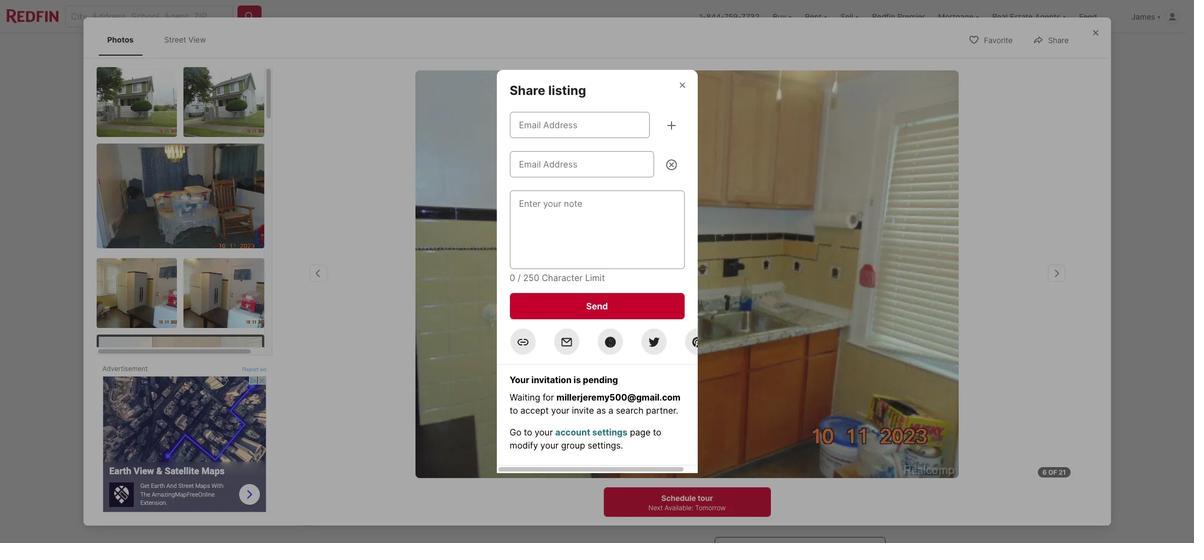 Task type: vqa. For each thing, say whether or not it's contained in the screenshot.
'WAITING'
yes



Task type: describe. For each thing, give the bounding box(es) containing it.
beds
[[444, 412, 464, 423]]

mi
[[417, 370, 428, 381]]

friday 27 oct
[[789, 373, 812, 411]]

your invitation is pending
[[510, 375, 618, 386]]

,
[[413, 370, 415, 381]]

0
[[510, 273, 515, 283]]

get pre-approved link
[[351, 413, 417, 422]]

oct for 28
[[848, 403, 862, 411]]

your inside page to modify your group settings.
[[541, 440, 559, 451]]

see
[[367, 516, 380, 526]]

schedule tour next available: tomorrow
[[649, 494, 726, 512]]

21 photos button
[[807, 305, 877, 327]]

redfin premier button
[[866, 0, 932, 33]]

Add a comment... text field
[[310, 488, 624, 501]]

5877 saint clair st image
[[416, 71, 959, 478]]

it's free, cancel anytime
[[715, 497, 788, 506]]

only
[[318, 516, 334, 526]]

tour for schedule tour
[[813, 474, 830, 485]]

list box containing tour in person
[[715, 429, 886, 457]]

map entry image
[[625, 349, 698, 421]]

21 photos
[[832, 311, 868, 320]]

to for go to your account settings
[[524, 427, 532, 438]]

it's
[[715, 497, 724, 506]]

0 / 250 character limit
[[510, 273, 605, 283]]

pre-
[[366, 413, 382, 422]]

character
[[542, 273, 583, 283]]

send for the bottommost send button
[[658, 489, 680, 500]]

1 tab from the left
[[300, 36, 366, 62]]

28
[[844, 382, 865, 402]]

schedule for schedule tour
[[771, 474, 811, 485]]

photos
[[842, 311, 868, 320]]

21
[[832, 311, 840, 320]]

feed
[[1080, 12, 1097, 21]]

thursday
[[729, 373, 764, 381]]

share for share
[[1049, 36, 1069, 45]]

share for share listing
[[510, 83, 546, 98]]

group
[[561, 440, 585, 451]]

anytime
[[764, 497, 788, 506]]

home
[[790, 349, 824, 364]]

844-
[[707, 12, 725, 21]]

saturday 28 oct
[[838, 373, 872, 411]]

tab list inside share listing dialog
[[96, 24, 226, 55]]

City, Address, School, Agent, ZIP search field
[[65, 5, 233, 27]]

friday
[[789, 373, 812, 381]]

free,
[[726, 497, 740, 506]]

tour for go tour this home
[[735, 349, 761, 364]]

account settings link
[[556, 427, 628, 438]]

this.
[[382, 516, 397, 526]]

your
[[510, 375, 530, 386]]

tomorrow
[[695, 504, 726, 512]]

available:
[[665, 504, 694, 512]]

favorite
[[984, 36, 1013, 45]]

1 vertical spatial send button
[[640, 482, 698, 508]]

in
[[754, 439, 760, 447]]

3
[[444, 395, 452, 410]]

share button
[[1024, 29, 1079, 51]]

2 tab from the left
[[366, 36, 426, 62]]

1,144 sq ft
[[543, 395, 574, 423]]

send for send button to the top
[[586, 301, 608, 312]]

as
[[597, 405, 606, 416]]

oct for 27
[[793, 403, 807, 411]]

account
[[556, 427, 591, 438]]

1.5 baths
[[491, 395, 514, 423]]

accept
[[521, 405, 549, 416]]

invitation
[[532, 375, 572, 386]]

tour via video chat
[[817, 439, 876, 447]]

photos tab
[[99, 26, 142, 53]]

via
[[833, 439, 841, 447]]

share listing
[[510, 83, 586, 98]]

page
[[630, 427, 651, 438]]

go for go to your account settings
[[510, 427, 522, 438]]

report
[[242, 367, 259, 373]]

1,144
[[543, 395, 574, 410]]

you
[[336, 516, 350, 526]]

schedule for schedule tour next available: tomorrow
[[662, 494, 696, 503]]

report ad button
[[242, 367, 266, 375]]

0 vertical spatial send button
[[510, 293, 685, 320]]

pending
[[583, 375, 618, 386]]

baths link
[[491, 412, 514, 423]]

3 tab from the left
[[426, 36, 509, 62]]

or
[[794, 516, 807, 527]]

go for go tour this home
[[715, 349, 732, 364]]

26
[[736, 382, 757, 402]]

share listing dialog containing photos
[[83, 17, 1111, 526]]

tour for tour in person
[[738, 439, 752, 447]]

1-844-759-7732 link
[[700, 12, 760, 21]]

ad region
[[102, 376, 266, 513]]

street view
[[164, 35, 206, 44]]



Task type: locate. For each thing, give the bounding box(es) containing it.
your inside the waiting for millerjeremy500@gmail.com to accept your invite as a search partner.
[[551, 405, 570, 416]]

send button left 'it's'
[[640, 482, 698, 508]]

settings.
[[588, 440, 623, 451]]

, mi 48213
[[413, 370, 456, 381]]

your down for
[[551, 405, 570, 416]]

get
[[351, 413, 364, 422]]

tour inside "schedule tour next available: tomorrow"
[[698, 494, 713, 503]]

send button
[[510, 293, 685, 320], [640, 482, 698, 508]]

listing
[[548, 83, 586, 98]]

go up modify
[[510, 427, 522, 438]]

48213
[[430, 370, 456, 381]]

tour up tomorrow
[[698, 494, 713, 503]]

photos
[[107, 35, 134, 44]]

a
[[609, 405, 614, 416]]

None button
[[722, 367, 771, 418], [776, 367, 825, 418], [830, 367, 879, 418], [722, 367, 771, 418], [776, 367, 825, 418], [830, 367, 879, 418]]

schedule up "anytime"
[[771, 474, 811, 485]]

your down go to your account settings
[[541, 440, 559, 451]]

0 horizontal spatial tour
[[738, 439, 752, 447]]

2 horizontal spatial tour
[[813, 474, 830, 485]]

tour left in
[[738, 439, 752, 447]]

0 horizontal spatial send
[[586, 301, 608, 312]]

3 oct from the left
[[848, 403, 862, 411]]

oct inside saturday 28 oct
[[848, 403, 862, 411]]

your down sq
[[535, 427, 553, 438]]

go tour this home
[[715, 349, 824, 364]]

oct down 27
[[793, 403, 807, 411]]

1 horizontal spatial schedule
[[771, 474, 811, 485]]

tour
[[735, 349, 761, 364], [813, 474, 830, 485], [698, 494, 713, 503]]

2 horizontal spatial oct
[[848, 403, 862, 411]]

schedule inside button
[[771, 474, 811, 485]]

tour down tour via video chat option
[[813, 474, 830, 485]]

send inside share listing dialog
[[586, 301, 608, 312]]

0 horizontal spatial tab list
[[96, 24, 226, 55]]

partner.
[[646, 405, 679, 416]]

redfin premier
[[873, 12, 926, 21]]

1 horizontal spatial to
[[524, 427, 532, 438]]

redfin
[[873, 12, 896, 21]]

image image
[[96, 67, 177, 137], [184, 67, 264, 137], [96, 143, 264, 248], [96, 258, 177, 328], [184, 258, 264, 328]]

2 oct from the left
[[793, 403, 807, 411]]

send button down limit
[[510, 293, 685, 320]]

tab
[[300, 36, 366, 62], [366, 36, 426, 62], [426, 36, 509, 62], [509, 36, 597, 62], [597, 36, 651, 62]]

page to modify your group settings.
[[510, 427, 662, 451]]

1 vertical spatial email address text field
[[519, 158, 645, 171]]

tour left via
[[817, 439, 831, 447]]

5 tab from the left
[[597, 36, 651, 62]]

view
[[188, 35, 206, 44]]

5877 saint clair st, detroit, mi 48213 image
[[300, 64, 711, 336], [715, 64, 886, 198], [715, 202, 886, 336]]

1 vertical spatial send
[[658, 489, 680, 500]]

oct
[[739, 403, 753, 411], [793, 403, 807, 411], [848, 403, 862, 411]]

oct inside thursday 26 oct
[[739, 403, 753, 411]]

share listing dialog containing share listing
[[497, 70, 711, 474]]

share listing element
[[510, 70, 600, 99]]

share inside share listing "element"
[[510, 83, 546, 98]]

1 vertical spatial your
[[535, 427, 553, 438]]

1 horizontal spatial oct
[[793, 403, 807, 411]]

1 email address text field from the top
[[519, 119, 640, 132]]

to inside page to modify your group settings.
[[653, 427, 662, 438]]

search
[[616, 405, 644, 416]]

1 vertical spatial share
[[510, 83, 546, 98]]

premier
[[898, 12, 926, 21]]

0 horizontal spatial schedule
[[662, 494, 696, 503]]

0 vertical spatial your
[[551, 405, 570, 416]]

go
[[715, 349, 732, 364], [510, 427, 522, 438]]

advertisement
[[102, 365, 148, 373]]

video
[[843, 439, 860, 447]]

7732
[[742, 12, 760, 21]]

millerjeremy500@gmail.com
[[557, 392, 681, 403]]

tour via video chat option
[[795, 429, 886, 457]]

250
[[523, 273, 539, 283]]

to right page
[[653, 427, 662, 438]]

send up "available:"
[[658, 489, 680, 500]]

previous image
[[711, 384, 728, 401]]

tour
[[738, 439, 752, 447], [817, 439, 831, 447]]

Enter your note text field
[[519, 197, 675, 263]]

1-
[[700, 12, 707, 21]]

go up thursday
[[715, 349, 732, 364]]

schedule tour
[[771, 474, 830, 485]]

3 beds
[[444, 395, 464, 423]]

schedule tour button
[[715, 466, 886, 492]]

/
[[518, 273, 521, 283]]

submit search image
[[244, 11, 255, 22]]

0 vertical spatial share
[[1049, 36, 1069, 45]]

2 tour from the left
[[817, 439, 831, 447]]

0 horizontal spatial tour
[[698, 494, 713, 503]]

go to your account settings
[[510, 427, 628, 438]]

0 horizontal spatial share
[[510, 83, 546, 98]]

to right "1.5"
[[510, 405, 518, 416]]

1-844-759-7732
[[700, 12, 760, 21]]

share inside the share button
[[1049, 36, 1069, 45]]

baths
[[491, 412, 514, 423]]

person
[[761, 439, 784, 447]]

1 horizontal spatial tour
[[817, 439, 831, 447]]

tour in person option
[[715, 429, 795, 457]]

2 email address text field from the top
[[519, 158, 645, 171]]

chat
[[862, 439, 876, 447]]

1 vertical spatial schedule
[[662, 494, 696, 503]]

to for page to modify your group settings.
[[653, 427, 662, 438]]

2 vertical spatial your
[[541, 440, 559, 451]]

thursday 26 oct
[[729, 373, 764, 411]]

modify
[[510, 440, 538, 451]]

1 horizontal spatial send
[[658, 489, 680, 500]]

1 tour from the left
[[738, 439, 752, 447]]

ad
[[260, 367, 266, 373]]

saturday
[[838, 373, 872, 381]]

0 vertical spatial go
[[715, 349, 732, 364]]

ft
[[556, 412, 564, 423]]

favorite button
[[960, 29, 1022, 51]]

sq
[[543, 412, 553, 423]]

tab list containing photos
[[96, 24, 226, 55]]

to
[[510, 405, 518, 416], [524, 427, 532, 438], [653, 427, 662, 438]]

1.5
[[491, 395, 508, 410]]

759-
[[725, 12, 742, 21]]

0 horizontal spatial go
[[510, 427, 522, 438]]

tour up thursday
[[735, 349, 761, 364]]

1 horizontal spatial tour
[[735, 349, 761, 364]]

oct inside friday 27 oct
[[793, 403, 807, 411]]

4 tab from the left
[[509, 36, 597, 62]]

2 horizontal spatial to
[[653, 427, 662, 438]]

oct for 26
[[739, 403, 753, 411]]

2 vertical spatial tour
[[698, 494, 713, 503]]

0 vertical spatial send
[[586, 301, 608, 312]]

waiting for millerjeremy500@gmail.com to accept your invite as a search partner.
[[510, 392, 681, 416]]

for
[[543, 392, 554, 403]]

0 horizontal spatial oct
[[739, 403, 753, 411]]

0 vertical spatial email address text field
[[519, 119, 640, 132]]

1 horizontal spatial share
[[1049, 36, 1069, 45]]

street view tab
[[156, 26, 215, 53]]

approved
[[382, 413, 417, 422]]

report ad
[[242, 367, 266, 373]]

waiting
[[510, 392, 540, 403]]

tour for tour via video chat
[[817, 439, 831, 447]]

oct down 26
[[739, 403, 753, 411]]

get pre-approved
[[351, 413, 417, 422]]

this
[[764, 349, 787, 364]]

only you can see this.
[[318, 516, 397, 526]]

next image
[[873, 384, 890, 401]]

next
[[649, 504, 663, 512]]

share listing dialog
[[83, 17, 1111, 526], [497, 70, 711, 474]]

schedule inside "schedule tour next available: tomorrow"
[[662, 494, 696, 503]]

27
[[791, 382, 810, 402]]

1 oct from the left
[[739, 403, 753, 411]]

1 vertical spatial go
[[510, 427, 522, 438]]

tab list
[[96, 24, 226, 55], [300, 33, 659, 62]]

invite
[[572, 405, 594, 416]]

is
[[574, 375, 581, 386]]

send down limit
[[586, 301, 608, 312]]

1 vertical spatial tour
[[813, 474, 830, 485]]

feed button
[[1073, 0, 1125, 33]]

settings
[[593, 427, 628, 438]]

street
[[164, 35, 186, 44]]

tour inside button
[[813, 474, 830, 485]]

tour for schedule tour next available: tomorrow
[[698, 494, 713, 503]]

tour in person
[[738, 439, 784, 447]]

0 horizontal spatial to
[[510, 405, 518, 416]]

0 vertical spatial schedule
[[771, 474, 811, 485]]

0 vertical spatial tour
[[735, 349, 761, 364]]

cancel
[[742, 497, 762, 506]]

your
[[551, 405, 570, 416], [535, 427, 553, 438], [541, 440, 559, 451]]

1 horizontal spatial tab list
[[300, 33, 659, 62]]

oct down 28
[[848, 403, 862, 411]]

to inside the waiting for millerjeremy500@gmail.com to accept your invite as a search partner.
[[510, 405, 518, 416]]

Email Address text field
[[519, 119, 640, 132], [519, 158, 645, 171]]

1 horizontal spatial go
[[715, 349, 732, 364]]

schedule up "available:"
[[662, 494, 696, 503]]

can
[[352, 516, 365, 526]]

to up modify
[[524, 427, 532, 438]]

list box
[[715, 429, 886, 457]]



